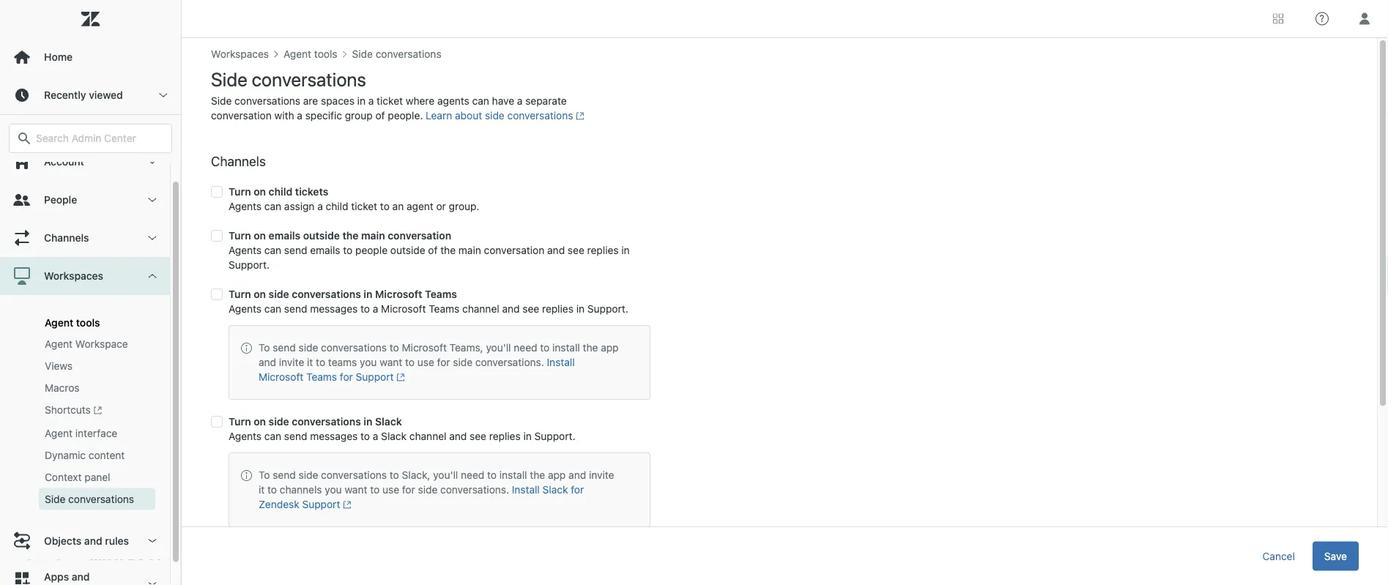 Task type: vqa. For each thing, say whether or not it's contained in the screenshot.
Close image associated with Sample ticket: Meet the ticket #1
no



Task type: locate. For each thing, give the bounding box(es) containing it.
1 vertical spatial agent
[[45, 338, 73, 350]]

agent up dynamic
[[45, 427, 73, 439]]

integrations
[[44, 585, 102, 585]]

agent workspace
[[45, 338, 128, 350]]

recently viewed button
[[0, 76, 181, 114]]

None search field
[[1, 124, 179, 153]]

agent interface link
[[39, 422, 155, 444]]

0 vertical spatial and
[[84, 534, 102, 546]]

side conversations
[[45, 493, 134, 505]]

tree item containing workspaces
[[0, 257, 170, 521]]

people
[[44, 193, 77, 205]]

recently viewed
[[44, 89, 123, 101]]

3 agent from the top
[[45, 427, 73, 439]]

agent
[[45, 316, 73, 329], [45, 338, 73, 350], [45, 427, 73, 439]]

and inside objects and rules dropdown button
[[84, 534, 102, 546]]

agent left tools
[[45, 316, 73, 329]]

channels button
[[0, 219, 170, 257]]

0 vertical spatial agent
[[45, 316, 73, 329]]

rules
[[105, 534, 129, 546]]

none search field inside primary element
[[1, 124, 179, 153]]

agent tools
[[45, 316, 100, 329]]

cancel
[[1263, 550, 1295, 562]]

home
[[44, 51, 73, 63]]

Search Admin Center field
[[36, 132, 163, 145]]

tree
[[0, 142, 181, 585]]

tree inside primary element
[[0, 142, 181, 585]]

context
[[45, 471, 82, 483]]

agent inside agent workspace link
[[45, 338, 73, 350]]

tree item inside primary element
[[0, 257, 170, 521]]

conversations
[[68, 493, 134, 505]]

workspaces
[[44, 270, 103, 282]]

recently
[[44, 89, 86, 101]]

interface
[[75, 427, 117, 439]]

agent inside agent interface element
[[45, 427, 73, 439]]

account button
[[0, 142, 170, 181]]

and left rules
[[84, 534, 102, 546]]

workspaces button
[[0, 257, 170, 295]]

views element
[[45, 359, 73, 373]]

shortcuts element
[[45, 403, 102, 418]]

2 vertical spatial agent
[[45, 427, 73, 439]]

macros
[[45, 382, 80, 394]]

1 agent from the top
[[45, 316, 73, 329]]

save button
[[1313, 542, 1359, 571]]

workspaces group
[[0, 295, 170, 521]]

primary element
[[0, 0, 182, 585]]

agent interface
[[45, 427, 117, 439]]

agent up views
[[45, 338, 73, 350]]

side conversations element
[[45, 491, 134, 506]]

and
[[84, 534, 102, 546], [72, 570, 90, 582]]

tree containing account
[[0, 142, 181, 585]]

objects and rules
[[44, 534, 129, 546]]

and inside apps and integrations
[[72, 570, 90, 582]]

2 agent from the top
[[45, 338, 73, 350]]

views link
[[39, 355, 155, 377]]

agent for agent tools
[[45, 316, 73, 329]]

and for apps
[[72, 570, 90, 582]]

channels
[[44, 231, 89, 244]]

dynamic content link
[[39, 444, 155, 466]]

agent for agent interface
[[45, 427, 73, 439]]

views
[[45, 360, 73, 372]]

tree item
[[0, 257, 170, 521]]

content
[[89, 449, 125, 461]]

and up integrations
[[72, 570, 90, 582]]

people button
[[0, 181, 170, 219]]

1 vertical spatial and
[[72, 570, 90, 582]]

agent tools element
[[45, 316, 100, 329]]



Task type: describe. For each thing, give the bounding box(es) containing it.
tools
[[76, 316, 100, 329]]

side
[[45, 493, 65, 505]]

agent interface element
[[45, 425, 117, 440]]

shortcuts link
[[39, 399, 155, 422]]

shortcuts
[[45, 404, 91, 416]]

zendesk products image
[[1273, 14, 1283, 24]]

save
[[1324, 550, 1347, 562]]

panel
[[84, 471, 110, 483]]

dynamic
[[45, 449, 86, 461]]

dynamic content element
[[45, 447, 125, 462]]

agent workspace link
[[39, 333, 155, 355]]

context panel element
[[45, 469, 110, 484]]

context panel
[[45, 471, 110, 483]]

macros element
[[45, 381, 80, 395]]

macros link
[[39, 377, 155, 399]]

dynamic content
[[45, 449, 125, 461]]

viewed
[[89, 89, 123, 101]]

agent workspace element
[[45, 337, 128, 351]]

apps
[[44, 570, 69, 582]]

and for objects
[[84, 534, 102, 546]]

help image
[[1316, 12, 1329, 25]]

apps and integrations
[[44, 570, 102, 585]]

objects and rules button
[[0, 521, 170, 560]]

agent for agent workspace
[[45, 338, 73, 350]]

cancel button
[[1251, 542, 1307, 571]]

home button
[[0, 38, 181, 76]]

account
[[44, 155, 84, 167]]

workspace
[[75, 338, 128, 350]]

context panel link
[[39, 466, 155, 488]]

user menu image
[[1355, 9, 1374, 28]]

apps and integrations button
[[0, 560, 170, 585]]

side conversations link
[[39, 488, 155, 510]]

objects
[[44, 534, 82, 546]]



